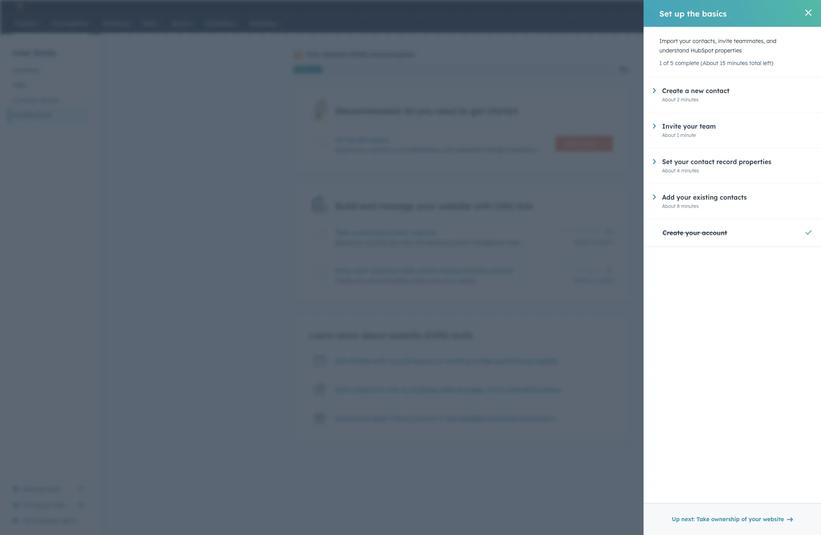 Task type: locate. For each thing, give the bounding box(es) containing it.
view
[[22, 486, 35, 493]]

user guide views element
[[8, 34, 88, 123]]

about down "add"
[[663, 203, 676, 209]]

start left tasks
[[566, 140, 579, 147]]

contact right new
[[707, 87, 730, 95]]

1 caret image from the top
[[654, 88, 657, 93]]

understand inside the set up the basics import your contacts, invite teammates, and understand hubspot properties
[[454, 147, 484, 154]]

set inside set your contact record properties about 4 minutes
[[663, 158, 673, 166]]

and
[[767, 38, 777, 45], [443, 147, 453, 154], [360, 200, 376, 211], [350, 239, 360, 246], [380, 278, 390, 285]]

2 0% from the top
[[607, 267, 614, 273]]

1 horizontal spatial ownership
[[712, 516, 740, 523]]

on left the intro
[[377, 386, 384, 394]]

1 horizontal spatial of
[[664, 60, 670, 67]]

0 horizontal spatial tools
[[370, 51, 386, 58]]

0 horizontal spatial take
[[336, 229, 350, 236]]

create a new contact about 2 minutes
[[663, 87, 730, 103]]

build and manage your website with cms hub
[[336, 200, 534, 211]]

your website (cms) tools progress progress bar
[[294, 66, 323, 73]]

0 horizontal spatial 1
[[660, 60, 663, 67]]

0 vertical spatial caret image
[[654, 124, 657, 129]]

and left the manage
[[360, 200, 376, 211]]

user
[[13, 48, 31, 57]]

0% up about 25 minutes
[[607, 229, 614, 235]]

basics
[[703, 8, 728, 18], [370, 136, 390, 144]]

2 build from the top
[[336, 239, 349, 246]]

customer service button
[[8, 93, 88, 108]]

invite for invite your team about 1 minute
[[663, 122, 682, 130]]

2 horizontal spatial of
[[742, 516, 748, 523]]

1 vertical spatial content
[[490, 267, 514, 275]]

your inside the set up the basics import your contacts, invite teammates, and understand hubspot properties
[[356, 147, 367, 154]]

1 vertical spatial basics
[[370, 136, 390, 144]]

with left powerful
[[413, 239, 424, 246]]

set inside the set up the basics import your contacts, invite teammates, and understand hubspot properties
[[336, 136, 346, 144]]

minutes
[[728, 60, 749, 67], [682, 97, 699, 103], [682, 168, 700, 174], [682, 203, 699, 209], [596, 239, 614, 245], [596, 278, 614, 283]]

content down friendly on the right of page
[[456, 278, 476, 285]]

create for create a new contact about 2 minutes
[[663, 87, 684, 95]]

0 horizontal spatial start
[[22, 518, 35, 525]]

2 get from the top
[[336, 386, 347, 394]]

started right get at the right of the page
[[487, 105, 518, 117]]

building
[[412, 386, 438, 394]]

minutes right 15
[[728, 60, 749, 67]]

minutes right 2
[[682, 97, 699, 103]]

of inside take ownership of your website build and customize your site with powerful content management tools
[[387, 229, 393, 236]]

start
[[566, 140, 579, 147], [22, 518, 35, 525]]

1 horizontal spatial up
[[675, 8, 685, 18]]

create down '8'
[[663, 229, 684, 237]]

intro
[[386, 386, 401, 394]]

the inside need some help? find a partner in the hubspot solutions directory link
[[447, 415, 457, 423]]

0% up about 26 minutes
[[607, 267, 614, 273]]

the for set up the basics
[[688, 8, 700, 18]]

site down audience
[[369, 278, 378, 285]]

25
[[589, 239, 595, 245]]

invite your team
[[22, 502, 66, 509]]

contacts, inside import your contacts, invite teammates, and understand hubspot properties
[[693, 38, 717, 45]]

customize
[[362, 239, 388, 246]]

team inside invite your team about 1 minute
[[700, 122, 717, 130]]

and left customize at the top left
[[350, 239, 360, 246]]

caret image
[[654, 124, 657, 129], [654, 159, 657, 164]]

demo right interactive
[[544, 386, 562, 394]]

0 horizontal spatial the
[[358, 136, 368, 144]]

1 vertical spatial (cms)
[[35, 112, 51, 119]]

directory
[[520, 415, 549, 423]]

a left 'quick'
[[389, 357, 393, 365]]

about left 4
[[663, 168, 676, 174]]

the for set up the basics import your contacts, invite teammates, and understand hubspot properties
[[358, 136, 368, 144]]

notifications button
[[747, 0, 760, 13]]

minutes right '8'
[[682, 203, 699, 209]]

teammates, down search hubspot search field
[[735, 38, 766, 45]]

0 vertical spatial set
[[660, 8, 673, 18]]

1 vertical spatial caret image
[[654, 195, 657, 200]]

1 vertical spatial to
[[403, 386, 410, 394]]

plan
[[49, 486, 61, 493]]

1 caret image from the top
[[654, 124, 657, 129]]

up inside dialog
[[675, 8, 685, 18]]

0 horizontal spatial up
[[348, 136, 356, 144]]

1 vertical spatial set
[[336, 136, 346, 144]]

2 vertical spatial of
[[742, 516, 748, 523]]

team down plan
[[52, 502, 66, 509]]

team down create a new contact about 2 minutes
[[700, 122, 717, 130]]

0 vertical spatial take
[[336, 229, 350, 236]]

1 get from the top
[[336, 357, 347, 365]]

1 horizontal spatial the
[[447, 415, 457, 423]]

basics inside dialog
[[703, 8, 728, 18]]

0 vertical spatial build
[[336, 200, 357, 211]]

take up grow
[[336, 229, 350, 236]]

your inside "view your plan" link
[[36, 486, 48, 493]]

started down the 'more'
[[349, 357, 371, 365]]

site
[[403, 239, 412, 246], [369, 278, 378, 285]]

marketing button
[[8, 63, 88, 78]]

0 vertical spatial get
[[336, 357, 347, 365]]

hubspot inside the set up the basics import your contacts, invite teammates, and understand hubspot properties
[[486, 147, 509, 154]]

understand down set up the basics button
[[454, 147, 484, 154]]

0 horizontal spatial of
[[387, 229, 393, 236]]

get down the 'more'
[[336, 357, 347, 365]]

link opens in a new window image
[[551, 415, 556, 425], [551, 417, 556, 423], [78, 486, 84, 492]]

0 vertical spatial ownership
[[352, 229, 385, 236]]

1 horizontal spatial demo
[[544, 386, 562, 394]]

ownership up customize at the top left
[[352, 229, 385, 236]]

about inside create a new contact about 2 minutes
[[663, 97, 676, 103]]

menu item
[[685, 0, 687, 13]]

2 vertical spatial the
[[447, 415, 457, 423]]

0 vertical spatial team
[[700, 122, 717, 130]]

2 caret image from the top
[[654, 159, 657, 164]]

set
[[660, 8, 673, 18], [336, 136, 346, 144], [663, 158, 673, 166]]

get
[[471, 105, 485, 117]]

1 vertical spatial in
[[439, 415, 445, 423]]

with inside take ownership of your website build and customize your site with powerful content management tools
[[413, 239, 424, 246]]

hands-
[[355, 386, 377, 394]]

to right the intro
[[403, 386, 410, 394]]

about inside set your contact record properties about 4 minutes
[[663, 168, 676, 174]]

and down search hubspot search field
[[767, 38, 777, 45]]

the down recommended: at left top
[[358, 136, 368, 144]]

0 vertical spatial tools
[[370, 51, 386, 58]]

your inside add your existing contacts about 8 minutes
[[677, 193, 692, 201]]

caret image for create
[[654, 88, 657, 93]]

0 horizontal spatial site
[[369, 278, 378, 285]]

tools left progress
[[370, 51, 386, 58]]

basics inside the set up the basics import your contacts, invite teammates, and understand hubspot properties
[[370, 136, 390, 144]]

minutes right 4
[[682, 168, 700, 174]]

1 vertical spatial site
[[369, 278, 378, 285]]

menu containing pomatoes
[[643, 0, 813, 13]]

1 horizontal spatial take
[[697, 516, 710, 523]]

understand
[[660, 47, 690, 54], [454, 147, 484, 154]]

0 horizontal spatial in
[[439, 415, 445, 423]]

add your existing contacts about 8 minutes
[[663, 193, 748, 209]]

1 vertical spatial up
[[348, 136, 356, 144]]

set up the basics dialog
[[644, 0, 822, 535]]

1 horizontal spatial invite
[[719, 38, 733, 45]]

website (cms) button
[[8, 108, 88, 123]]

2 vertical spatial (cms)
[[425, 330, 450, 341]]

0 horizontal spatial website
[[13, 112, 34, 119]]

up for set up the basics import your contacts, invite teammates, and understand hubspot properties
[[348, 136, 356, 144]]

attract
[[391, 278, 409, 285]]

properties inside set your contact record properties about 4 minutes
[[740, 158, 772, 166]]

tools inside take ownership of your website build and customize your site with powerful content management tools
[[508, 239, 521, 246]]

add
[[663, 193, 675, 201]]

1 vertical spatial build
[[336, 239, 349, 246]]

1 vertical spatial contacts,
[[369, 147, 393, 154]]

find
[[392, 415, 405, 423]]

take right next:
[[697, 516, 710, 523]]

and down set up the basics button
[[443, 147, 453, 154]]

create your account
[[663, 229, 728, 237]]

teammates,
[[735, 38, 766, 45], [410, 147, 441, 154]]

invite
[[663, 122, 682, 130], [22, 502, 37, 509]]

1 vertical spatial 1
[[678, 132, 680, 138]]

menu
[[643, 0, 813, 13]]

0 vertical spatial contacts,
[[693, 38, 717, 45]]

0 horizontal spatial on
[[377, 386, 384, 394]]

2 vertical spatial properties
[[740, 158, 772, 166]]

1 0% from the top
[[607, 229, 614, 235]]

1 vertical spatial create
[[663, 229, 684, 237]]

start for start tasks
[[566, 140, 579, 147]]

and down audience
[[380, 278, 390, 285]]

1 horizontal spatial site
[[403, 239, 412, 246]]

hubspot inside import your contacts, invite teammates, and understand hubspot properties
[[691, 47, 714, 54]]

1 vertical spatial teammates,
[[410, 147, 441, 154]]

0 vertical spatial started
[[487, 105, 518, 117]]

0 vertical spatial basics
[[703, 8, 728, 18]]

team for invite your team about 1 minute
[[700, 122, 717, 130]]

0 vertical spatial up
[[675, 8, 685, 18]]

0%
[[607, 229, 614, 235], [607, 267, 614, 273]]

0 vertical spatial caret image
[[654, 88, 657, 93]]

1 horizontal spatial website
[[323, 51, 348, 58]]

get left hands-
[[336, 386, 347, 394]]

1 left minute
[[678, 132, 680, 138]]

ownership inside take ownership of your website build and customize your site with powerful content management tools
[[352, 229, 385, 236]]

invite inside 'button'
[[22, 502, 37, 509]]

view your plan
[[22, 486, 61, 493]]

create up 2
[[663, 87, 684, 95]]

2 caret image from the top
[[654, 195, 657, 200]]

1 vertical spatial 0%
[[607, 267, 614, 273]]

0 horizontal spatial basics
[[370, 136, 390, 144]]

about inside add your existing contacts about 8 minutes
[[663, 203, 676, 209]]

need
[[436, 105, 457, 117]]

and inside the set up the basics import your contacts, invite teammates, and understand hubspot properties
[[443, 147, 453, 154]]

next:
[[682, 516, 696, 523]]

account
[[703, 229, 728, 237]]

start left the overview
[[22, 518, 35, 525]]

marketplaces button
[[702, 0, 719, 13]]

1 vertical spatial import
[[336, 147, 354, 154]]

0 horizontal spatial invite
[[22, 502, 37, 509]]

invite up minute
[[663, 122, 682, 130]]

contact
[[707, 87, 730, 95], [691, 158, 715, 166]]

the left marketplaces image
[[688, 8, 700, 18]]

your
[[680, 38, 692, 45], [684, 122, 698, 130], [356, 147, 367, 154], [675, 158, 690, 166], [677, 193, 692, 201], [417, 200, 436, 211], [395, 229, 410, 236], [686, 229, 701, 237], [389, 239, 401, 246], [354, 267, 369, 275], [356, 278, 367, 285], [443, 278, 455, 285], [36, 486, 48, 493], [39, 502, 50, 509], [749, 516, 762, 523]]

get
[[336, 357, 347, 365], [336, 386, 347, 394]]

and inside import your contacts, invite teammates, and understand hubspot properties
[[767, 38, 777, 45]]

customer
[[13, 97, 38, 104]]

1 horizontal spatial import
[[660, 38, 679, 45]]

the right partner
[[447, 415, 457, 423]]

with left cms
[[474, 200, 492, 211]]

1 horizontal spatial invite
[[663, 122, 682, 130]]

invite inside invite your team about 1 minute
[[663, 122, 682, 130]]

0 vertical spatial content
[[450, 239, 470, 246]]

0 vertical spatial 1
[[660, 60, 663, 67]]

your inside invite your team 'button'
[[39, 502, 50, 509]]

content
[[450, 239, 470, 246], [490, 267, 514, 275], [456, 278, 476, 285]]

on right lesson
[[436, 357, 444, 365]]

website inside button
[[13, 112, 34, 119]]

up down recommended: at left top
[[348, 136, 356, 144]]

0 horizontal spatial ownership
[[352, 229, 385, 236]]

up
[[675, 8, 685, 18], [348, 136, 356, 144]]

0 vertical spatial 0%
[[607, 229, 614, 235]]

to
[[459, 105, 468, 117], [403, 386, 410, 394]]

set for set your contact record properties about 4 minutes
[[663, 158, 673, 166]]

team
[[700, 122, 717, 130], [52, 502, 66, 509]]

1 vertical spatial team
[[52, 502, 66, 509]]

caret image
[[654, 88, 657, 93], [654, 195, 657, 200]]

teammates, inside the set up the basics import your contacts, invite teammates, and understand hubspot properties
[[410, 147, 441, 154]]

about left minute
[[663, 132, 676, 138]]

0 vertical spatial create
[[663, 87, 684, 95]]

minutes inside add your existing contacts about 8 minutes
[[682, 203, 699, 209]]

1 vertical spatial of
[[387, 229, 393, 236]]

learn
[[310, 330, 334, 341]]

properties
[[716, 47, 743, 54], [510, 147, 537, 154], [740, 158, 772, 166]]

basics for set up the basics
[[703, 8, 728, 18]]

hubspot
[[691, 47, 714, 54], [486, 147, 509, 154], [459, 415, 487, 423]]

the inside set up the basics dialog
[[688, 8, 700, 18]]

in left "this"
[[487, 386, 493, 394]]

up inside the set up the basics import your contacts, invite teammates, and understand hubspot properties
[[348, 136, 356, 144]]

0 vertical spatial site
[[403, 239, 412, 246]]

to left get at the right of the page
[[459, 105, 468, 117]]

a left hands-
[[349, 386, 353, 394]]

demo
[[544, 386, 562, 394], [62, 518, 76, 525]]

0 vertical spatial invite
[[719, 38, 733, 45]]

invite down view
[[22, 502, 37, 509]]

lesson
[[414, 357, 434, 365]]

contact left "record"
[[691, 158, 715, 166]]

0 vertical spatial the
[[688, 8, 700, 18]]

contact inside set your contact record properties about 4 minutes
[[691, 158, 715, 166]]

0 vertical spatial properties
[[716, 47, 743, 54]]

all
[[404, 105, 415, 117]]

import your contacts, invite teammates, and understand hubspot properties
[[660, 38, 777, 54]]

manage
[[379, 200, 414, 211]]

1 horizontal spatial contacts,
[[693, 38, 717, 45]]

tools right the management
[[508, 239, 521, 246]]

(cms) inside button
[[35, 112, 51, 119]]

(about
[[701, 60, 719, 67]]

up left calling icon
[[675, 8, 685, 18]]

1 horizontal spatial team
[[700, 122, 717, 130]]

1 horizontal spatial on
[[436, 357, 444, 365]]

website down "customer"
[[13, 112, 34, 119]]

1 vertical spatial start
[[22, 518, 35, 525]]

the inside the set up the basics import your contacts, invite teammates, and understand hubspot properties
[[358, 136, 368, 144]]

demo right the overview
[[62, 518, 76, 525]]

0 vertical spatial hubspot
[[691, 47, 714, 54]]

1 left '5' at right top
[[660, 60, 663, 67]]

complete
[[676, 60, 700, 67]]

1 horizontal spatial basics
[[703, 8, 728, 18]]

team inside 'button'
[[52, 502, 66, 509]]

1 vertical spatial take
[[697, 516, 710, 523]]

teammates, inside import your contacts, invite teammates, and understand hubspot properties
[[735, 38, 766, 45]]

1 vertical spatial the
[[358, 136, 368, 144]]

website right your
[[323, 51, 348, 58]]

tools up creating
[[452, 330, 473, 341]]

invite
[[719, 38, 733, 45], [394, 147, 408, 154]]

minutes right 26
[[596, 278, 614, 283]]

1 vertical spatial invite
[[394, 147, 408, 154]]

1 horizontal spatial tools
[[452, 330, 473, 341]]

site left powerful
[[403, 239, 412, 246]]

0 horizontal spatial import
[[336, 147, 354, 154]]

minutes right 25
[[596, 239, 614, 245]]

content down the take ownership of your website button
[[450, 239, 470, 246]]

understand up '5' at right top
[[660, 47, 690, 54]]

content right friendly on the right of page
[[490, 267, 514, 275]]

with left 'quick'
[[373, 357, 387, 365]]

1 vertical spatial caret image
[[654, 159, 657, 164]]

1 horizontal spatial 1
[[678, 132, 680, 138]]

0 horizontal spatial (cms)
[[35, 112, 51, 119]]

website inside take ownership of your website build and customize your site with powerful content management tools
[[412, 229, 436, 236]]

in right partner
[[439, 415, 445, 423]]

this
[[495, 386, 506, 394]]

start inside button
[[566, 140, 579, 147]]

cms
[[495, 200, 514, 211]]

search image
[[805, 21, 811, 26]]

your inside import your contacts, invite teammates, and understand hubspot properties
[[680, 38, 692, 45]]

take
[[336, 229, 350, 236], [697, 516, 710, 523]]

teammates, down set up the basics button
[[410, 147, 441, 154]]

1 vertical spatial hubspot
[[486, 147, 509, 154]]

0 vertical spatial website
[[323, 51, 348, 58]]

create inside create a new contact about 2 minutes
[[663, 87, 684, 95]]

start tasks
[[566, 140, 595, 147]]

1 horizontal spatial teammates,
[[735, 38, 766, 45]]

0 vertical spatial teammates,
[[735, 38, 766, 45]]

about
[[663, 97, 676, 103], [663, 132, 676, 138], [663, 168, 676, 174], [663, 203, 676, 209], [574, 239, 588, 245], [574, 278, 588, 283]]

friendly
[[464, 267, 488, 275]]

1 vertical spatial properties
[[510, 147, 537, 154]]

ownership right next:
[[712, 516, 740, 523]]

minutes inside set your contact record properties about 4 minutes
[[682, 168, 700, 174]]

solutions
[[489, 415, 518, 423]]

a left new
[[686, 87, 690, 95]]

started
[[487, 105, 518, 117], [349, 357, 371, 365]]

invite inside the set up the basics import your contacts, invite teammates, and understand hubspot properties
[[394, 147, 408, 154]]

about left 2
[[663, 97, 676, 103]]



Task type: describe. For each thing, give the bounding box(es) containing it.
invite for invite your team
[[22, 502, 37, 509]]

take inside take ownership of your website build and customize your site with powerful content management tools
[[336, 229, 350, 236]]

26
[[589, 278, 595, 283]]

about 26 minutes
[[574, 278, 614, 283]]

caret image for set
[[654, 159, 657, 164]]

grow your audience with search engine-friendly content publish your site and attract visitors with your content
[[336, 267, 514, 285]]

start tasks button
[[556, 136, 614, 152]]

import inside import your contacts, invite teammates, and understand hubspot properties
[[660, 38, 679, 45]]

0 vertical spatial in
[[487, 386, 493, 394]]

take inside button
[[697, 516, 710, 523]]

customer service
[[13, 97, 59, 104]]

minute
[[681, 132, 697, 138]]

get for get started with a quick lesson on creating a high-performing website
[[336, 357, 347, 365]]

view your plan link
[[8, 482, 88, 497]]

about left 26
[[574, 278, 588, 283]]

interactive
[[508, 386, 542, 394]]

help image
[[724, 4, 731, 11]]

your
[[306, 51, 321, 58]]

about left 25
[[574, 239, 588, 245]]

1 build from the top
[[336, 200, 357, 211]]

tasks
[[581, 140, 595, 147]]

link opens in a new window image inside "view your plan" link
[[78, 486, 84, 492]]

start overview demo link
[[8, 513, 88, 529]]

1 vertical spatial on
[[377, 386, 384, 394]]

quick
[[395, 357, 412, 365]]

ownership inside button
[[712, 516, 740, 523]]

partner
[[413, 415, 437, 423]]

your inside set your contact record properties about 4 minutes
[[675, 158, 690, 166]]

your inside invite your team about 1 minute
[[684, 122, 698, 130]]

contacts, inside the set up the basics import your contacts, invite teammates, and understand hubspot properties
[[369, 147, 393, 154]]

0 horizontal spatial demo
[[62, 518, 76, 525]]

start overview demo
[[22, 518, 76, 525]]

Search HubSpot search field
[[711, 17, 808, 30]]

link opens in a new window image
[[78, 485, 84, 494]]

creating
[[445, 357, 472, 365]]

record
[[717, 158, 738, 166]]

help?
[[373, 415, 390, 423]]

set up the basics import your contacts, invite teammates, and understand hubspot properties
[[336, 136, 537, 154]]

set for set up the basics import your contacts, invite teammates, and understand hubspot properties
[[336, 136, 346, 144]]

service
[[39, 97, 59, 104]]

content inside take ownership of your website build and customize your site with powerful content management tools
[[450, 239, 470, 246]]

4
[[678, 168, 681, 174]]

a inside create a new contact about 2 minutes
[[686, 87, 690, 95]]

5
[[671, 60, 674, 67]]

invite your team button
[[8, 497, 88, 513]]

2 horizontal spatial (cms)
[[425, 330, 450, 341]]

tyler black image
[[767, 3, 774, 10]]

up for set up the basics
[[675, 8, 685, 18]]

search button
[[801, 17, 815, 30]]

8
[[678, 203, 680, 209]]

high-
[[480, 357, 497, 365]]

and inside take ownership of your website build and customize your site with powerful content management tools
[[350, 239, 360, 246]]

with up attract
[[401, 267, 415, 275]]

audience
[[371, 267, 399, 275]]

a right "find"
[[407, 415, 412, 423]]

0 vertical spatial on
[[436, 357, 444, 365]]

set up the basics
[[660, 8, 728, 18]]

marketplaces image
[[707, 4, 714, 11]]

new
[[692, 87, 705, 95]]

sales
[[13, 82, 26, 89]]

guide
[[33, 48, 56, 57]]

search
[[417, 267, 438, 275]]

visitors
[[411, 278, 429, 285]]

0 vertical spatial to
[[459, 105, 468, 117]]

get a hands-on intro to building website pages in this interactive demo
[[336, 386, 562, 394]]

2 vertical spatial content
[[456, 278, 476, 285]]

get for get a hands-on intro to building website pages in this interactive demo
[[336, 386, 347, 394]]

up
[[673, 516, 680, 523]]

understand inside import your contacts, invite teammates, and understand hubspot properties
[[660, 47, 690, 54]]

pomatoes button
[[762, 0, 812, 13]]

notifications image
[[750, 4, 757, 11]]

caret image for add
[[654, 195, 657, 200]]

performing
[[497, 357, 532, 365]]

engine-
[[440, 267, 464, 275]]

your inside up next: take ownership of your website button
[[749, 516, 762, 523]]

about inside invite your team about 1 minute
[[663, 132, 676, 138]]

1 horizontal spatial started
[[487, 105, 518, 117]]

get started with a quick lesson on creating a high-performing website link
[[336, 357, 558, 365]]

need some help? find a partner in the hubspot solutions directory link
[[336, 415, 558, 425]]

take ownership of your website button
[[336, 229, 550, 236]]

1 inside invite your team about 1 minute
[[678, 132, 680, 138]]

total
[[750, 60, 762, 67]]

site inside take ownership of your website build and customize your site with powerful content management tools
[[403, 239, 412, 246]]

take ownership of your website build and customize your site with powerful content management tools
[[336, 229, 521, 246]]

0 vertical spatial (cms)
[[350, 51, 368, 58]]

you
[[417, 105, 433, 117]]

recommended: all you need to get started
[[336, 105, 518, 117]]

calling icon button
[[687, 1, 701, 11]]

upgrade image
[[649, 4, 656, 11]]

with down grow your audience with search engine-friendly content button
[[431, 278, 442, 285]]

build inside take ownership of your website build and customize your site with powerful content management tools
[[336, 239, 349, 246]]

close image
[[806, 9, 813, 16]]

2 vertical spatial hubspot
[[459, 415, 487, 423]]

website (cms)
[[13, 112, 51, 119]]

and inside grow your audience with search engine-friendly content publish your site and attract visitors with your content
[[380, 278, 390, 285]]

0% for grow your audience with search engine-friendly content
[[607, 267, 614, 273]]

about 25 minutes
[[574, 239, 614, 245]]

contacts
[[721, 193, 748, 201]]

help button
[[721, 0, 734, 13]]

grow your audience with search engine-friendly content button
[[336, 267, 550, 275]]

website inside up next: take ownership of your website button
[[764, 516, 785, 523]]

progress
[[388, 51, 415, 58]]

left)
[[764, 60, 774, 67]]

set for set up the basics
[[660, 8, 673, 18]]

your website (cms) tools progress
[[306, 51, 415, 58]]

properties inside import your contacts, invite teammates, and understand hubspot properties
[[716, 47, 743, 54]]

0% for take ownership of your website
[[607, 229, 614, 235]]

recommended:
[[336, 105, 402, 117]]

2
[[678, 97, 680, 103]]

15
[[721, 60, 726, 67]]

sales button
[[8, 78, 88, 93]]

get a hands-on intro to building website pages in this interactive demo link
[[336, 386, 562, 394]]

import inside the set up the basics import your contacts, invite teammates, and understand hubspot properties
[[336, 147, 354, 154]]

settings image
[[737, 3, 744, 10]]

a left high-
[[474, 357, 478, 365]]

need some help? find a partner in the hubspot solutions directory
[[336, 415, 549, 423]]

of inside up next: take ownership of your website button
[[742, 516, 748, 523]]

team for invite your team
[[52, 502, 66, 509]]

hubspot link
[[9, 2, 30, 11]]

existing
[[694, 193, 719, 201]]

site inside grow your audience with search engine-friendly content publish your site and attract visitors with your content
[[369, 278, 378, 285]]

create for create your account
[[663, 229, 684, 237]]

0 horizontal spatial started
[[349, 357, 371, 365]]

basics for set up the basics import your contacts, invite teammates, and understand hubspot properties
[[370, 136, 390, 144]]

about
[[361, 330, 387, 341]]

start for start overview demo
[[22, 518, 35, 525]]

caret image for invite
[[654, 124, 657, 129]]

2 vertical spatial tools
[[452, 330, 473, 341]]

need
[[336, 415, 352, 423]]

pages
[[466, 386, 485, 394]]

invite inside import your contacts, invite teammates, and understand hubspot properties
[[719, 38, 733, 45]]

get started with a quick lesson on creating a high-performing website
[[336, 357, 558, 365]]

pomatoes
[[775, 3, 800, 9]]

up next: take ownership of your website button
[[668, 512, 799, 527]]

publish
[[336, 278, 354, 285]]

some
[[354, 415, 371, 423]]

9%
[[620, 66, 629, 73]]

up next: take ownership of your website
[[673, 516, 785, 523]]

learn more about website (cms) tools
[[310, 330, 473, 341]]

properties inside the set up the basics import your contacts, invite teammates, and understand hubspot properties
[[510, 147, 537, 154]]

calling icon image
[[691, 3, 698, 10]]

contact inside create a new contact about 2 minutes
[[707, 87, 730, 95]]

hubspot image
[[14, 2, 24, 11]]

marketing
[[13, 67, 39, 74]]

grow
[[336, 267, 352, 275]]

invite your team about 1 minute
[[663, 122, 717, 138]]

0 vertical spatial demo
[[544, 386, 562, 394]]

hub
[[516, 200, 534, 211]]

management
[[471, 239, 506, 246]]

minutes inside create a new contact about 2 minutes
[[682, 97, 699, 103]]

upgrade
[[657, 4, 679, 10]]



Task type: vqa. For each thing, say whether or not it's contained in the screenshot.
Marketing 'LINK' at the left
no



